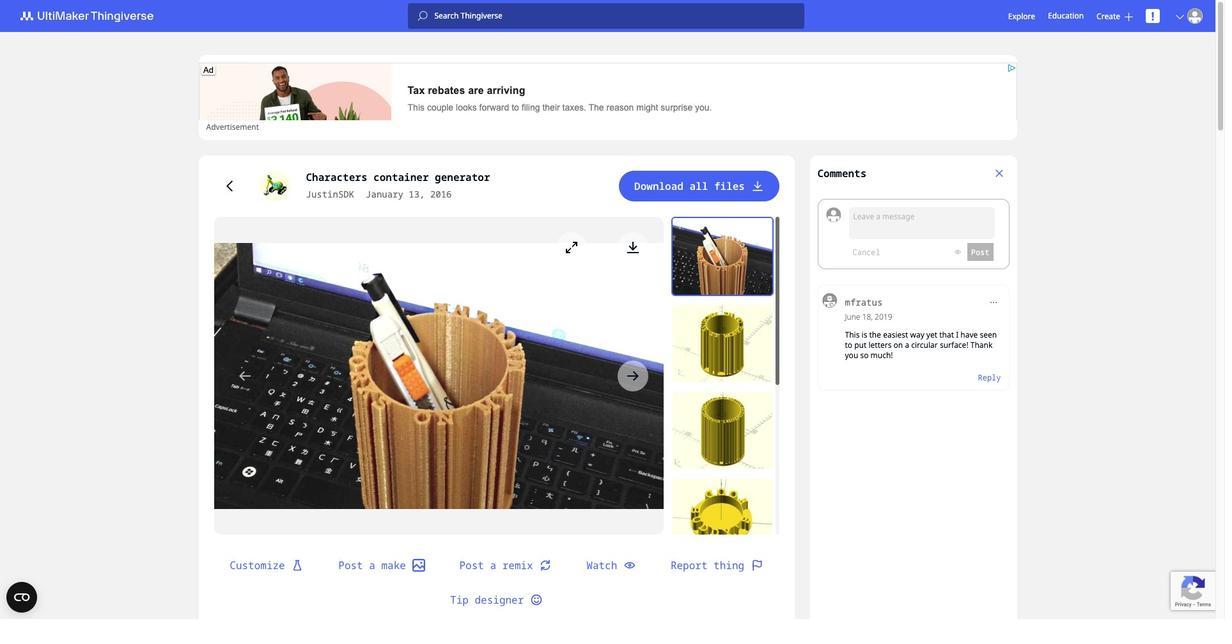 Task type: locate. For each thing, give the bounding box(es) containing it.
reply button
[[975, 368, 1005, 386]]

Search Thingiverse text field
[[428, 11, 805, 21]]

tip designer button
[[435, 585, 558, 616]]

post for post
[[972, 247, 990, 258]]

cancel button
[[849, 243, 885, 261]]

explore
[[1009, 11, 1036, 21]]

a left remix
[[490, 559, 496, 573]]

thing
[[714, 559, 745, 573]]

easiest
[[884, 329, 909, 340]]

search control image
[[418, 11, 428, 21]]

2 horizontal spatial post
[[972, 247, 990, 258]]

2016
[[430, 188, 452, 200]]

i
[[956, 329, 959, 340]]

put
[[855, 340, 867, 351]]

characters container generator
[[306, 170, 490, 184]]

a right on
[[905, 340, 910, 351]]

0 vertical spatial avatar image
[[1188, 8, 1203, 24]]

1 horizontal spatial a
[[490, 559, 496, 573]]

0 horizontal spatial a
[[369, 559, 375, 573]]

on
[[894, 340, 903, 351]]

13,
[[409, 188, 425, 200]]

seen
[[980, 329, 997, 340]]

thumbnail representing an image or video in the carousel image
[[673, 218, 772, 295], [673, 305, 772, 382], [673, 392, 772, 469], [673, 479, 772, 556]]

mfratus avatar image
[[822, 293, 838, 308]]

1 horizontal spatial post
[[460, 559, 484, 573]]

0 horizontal spatial post
[[339, 559, 363, 573]]

! link
[[1146, 8, 1160, 24]]

2 horizontal spatial a
[[905, 340, 910, 351]]

advertisement element
[[199, 63, 1017, 164]]

a left make in the bottom left of the page
[[369, 559, 375, 573]]

post button
[[968, 243, 994, 261]]

january 13, 2016
[[366, 188, 452, 200]]

this
[[845, 329, 860, 340]]

avatar image left justinsdk on the top left of page
[[260, 171, 291, 202]]

open widget image
[[6, 582, 37, 613]]

18,
[[863, 312, 873, 322]]

cancel
[[853, 247, 881, 258]]

1 horizontal spatial avatar image
[[1188, 8, 1203, 24]]

makerbot logo image
[[13, 8, 169, 24]]

post inside button
[[972, 247, 990, 258]]

post
[[972, 247, 990, 258], [339, 559, 363, 573], [460, 559, 484, 573]]

0 horizontal spatial avatar image
[[260, 171, 291, 202]]

watch button
[[571, 550, 652, 581]]

customize
[[230, 559, 285, 573]]

surface!
[[940, 340, 969, 351]]

avatar image right the ! link
[[1188, 8, 1203, 24]]

you
[[845, 350, 859, 361]]

yet
[[927, 329, 938, 340]]

4 thumbnail representing an image or video in the carousel image from the top
[[673, 479, 772, 556]]

so
[[861, 350, 869, 361]]

create
[[1097, 11, 1121, 21]]

avatar image
[[1188, 8, 1203, 24], [260, 171, 291, 202]]

1 vertical spatial avatar image
[[260, 171, 291, 202]]

report
[[671, 559, 708, 573]]

a
[[905, 340, 910, 351], [369, 559, 375, 573], [490, 559, 496, 573]]

carousel image representing the 3d design. either an user-provided picture or a 3d render. image
[[214, 217, 664, 535]]

june
[[845, 312, 861, 322]]

june 18, 2019
[[845, 312, 893, 322]]



Task type: vqa. For each thing, say whether or not it's contained in the screenshot.
Sign Up "BUTTON"
no



Task type: describe. For each thing, give the bounding box(es) containing it.
remix
[[503, 559, 533, 573]]

education
[[1048, 10, 1084, 21]]

plusicon image
[[1125, 12, 1134, 21]]

post a remix link
[[444, 550, 568, 581]]

files
[[714, 179, 745, 193]]

!
[[1152, 8, 1155, 24]]

have
[[961, 329, 978, 340]]

post for post a remix
[[460, 559, 484, 573]]

letters
[[869, 340, 892, 351]]

pimmyjeters avatar image
[[826, 207, 842, 223]]

justinsdk
[[306, 188, 354, 200]]

explore button
[[1009, 11, 1036, 21]]

Leave a message text field
[[852, 210, 992, 237]]

justinsdk link
[[306, 187, 354, 202]]

download all files
[[635, 179, 745, 193]]

a inside this is the easiest way yet that i have seen to put letters on a circular surface! thank you so much!
[[905, 340, 910, 351]]

download all files button
[[619, 171, 779, 202]]

container
[[374, 170, 429, 184]]

comments
[[818, 166, 867, 180]]

this is the easiest way yet that i have seen to put letters on a circular surface! thank you so much!
[[845, 329, 999, 361]]

is
[[862, 329, 868, 340]]

2019
[[875, 312, 893, 322]]

3 thumbnail representing an image or video in the carousel image from the top
[[673, 392, 772, 469]]

tip designer
[[450, 593, 524, 607]]

tip
[[450, 593, 469, 607]]

january
[[366, 188, 404, 200]]

post for post a make
[[339, 559, 363, 573]]

report thing
[[671, 559, 745, 573]]

characters
[[306, 170, 368, 184]]

advertisement
[[206, 122, 259, 132]]

that
[[940, 329, 954, 340]]

post a make
[[339, 559, 406, 573]]

generator
[[435, 170, 490, 184]]

watch
[[587, 559, 618, 573]]

thank
[[971, 340, 993, 351]]

mfratus
[[845, 296, 883, 308]]

designer
[[475, 593, 524, 607]]

a for post a make
[[369, 559, 375, 573]]

education link
[[1048, 9, 1084, 23]]

post a remix
[[460, 559, 533, 573]]

2 thumbnail representing an image or video in the carousel image from the top
[[673, 305, 772, 382]]

create button
[[1097, 11, 1134, 21]]

report thing link
[[656, 550, 779, 581]]

circular
[[912, 340, 938, 351]]

post a make link
[[323, 550, 440, 581]]

reply
[[978, 372, 1001, 383]]

customize link
[[214, 550, 319, 581]]

the
[[870, 329, 882, 340]]

download
[[635, 179, 684, 193]]

way
[[911, 329, 925, 340]]

all
[[690, 179, 708, 193]]

much!
[[871, 350, 893, 361]]

1 thumbnail representing an image or video in the carousel image from the top
[[673, 218, 772, 295]]

make
[[382, 559, 406, 573]]

to
[[845, 340, 853, 351]]

a for post a remix
[[490, 559, 496, 573]]



